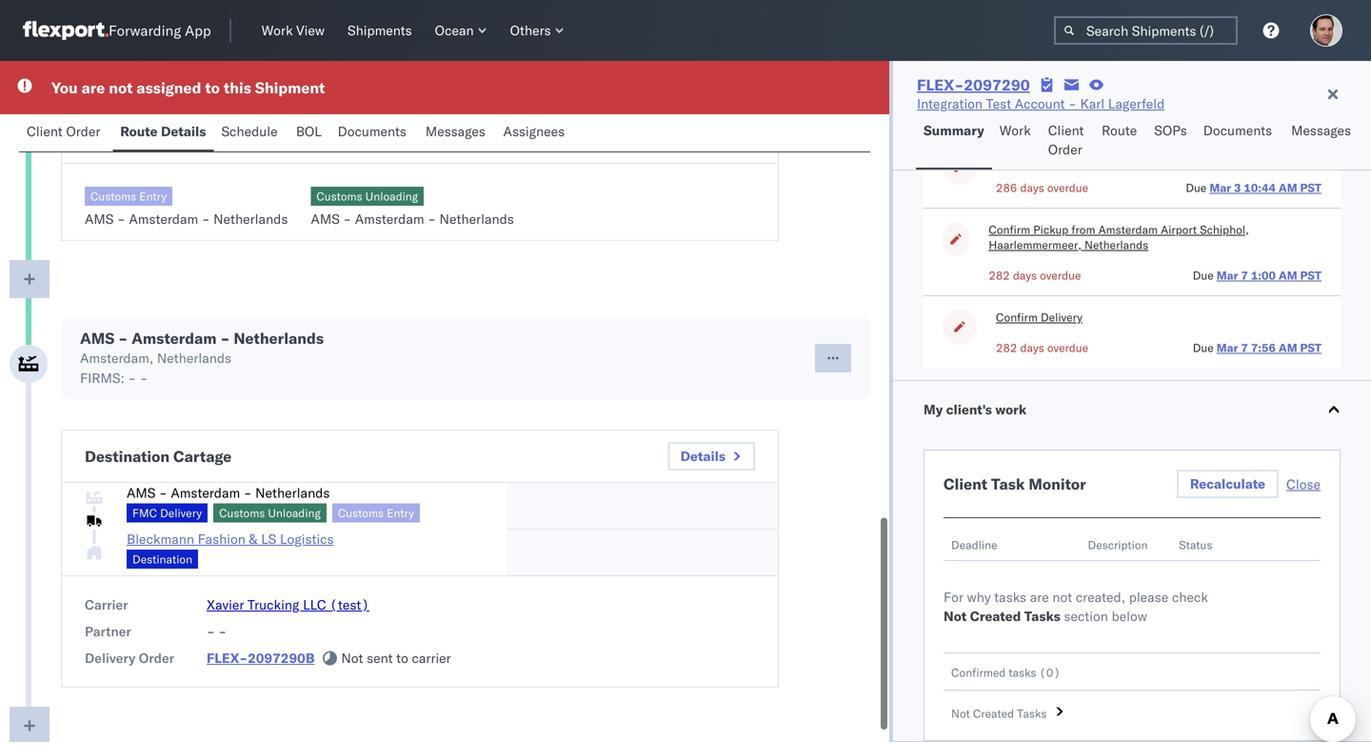 Task type: vqa. For each thing, say whether or not it's contained in the screenshot.
8:30 PM PST, Jan 23, 2023
no



Task type: locate. For each thing, give the bounding box(es) containing it.
2 vertical spatial due
[[1193, 341, 1214, 355]]

are
[[82, 78, 105, 97], [1030, 589, 1050, 605]]

forwarding app link
[[23, 21, 211, 40]]

282 days overdue down haarlemmermeer,
[[989, 268, 1082, 282]]

0 horizontal spatial entry
[[139, 189, 167, 203]]

work view link
[[254, 18, 333, 43]]

documents button
[[1196, 113, 1284, 170], [330, 114, 418, 151]]

netherlands inside confirm pickup from amsterdam airport schiphol, haarlemmermeer, netherlands
[[1085, 238, 1149, 252]]

unloading for customs unloading ams - amsterdam - netherlands
[[365, 189, 418, 203]]

1 vertical spatial pst
[[1301, 268, 1322, 282]]

days for delivery
[[1021, 341, 1045, 355]]

0 vertical spatial are
[[82, 78, 105, 97]]

1 vertical spatial entry
[[387, 506, 414, 520]]

confirm inside confirm pickup from amsterdam airport schiphol, haarlemmermeer, netherlands
[[989, 222, 1031, 237]]

(
[[1040, 665, 1047, 680]]

mar for mar 3 10:44 am pst
[[1210, 181, 1232, 195]]

0 vertical spatial tasks
[[995, 589, 1027, 605]]

282 down confirm delivery
[[997, 341, 1018, 355]]

pst right 10:44
[[1301, 181, 1322, 195]]

delivery down partner
[[85, 650, 136, 666]]

flex- up "integration" on the top of the page
[[917, 75, 964, 94]]

0 vertical spatial not
[[944, 608, 967, 624]]

tasks
[[995, 589, 1027, 605], [1009, 665, 1037, 680]]

trucking
[[248, 596, 300, 613]]

2 horizontal spatial delivery
[[1041, 310, 1083, 324]]

messages up mar 3 10:44 am pst "button" on the right top of page
[[1292, 122, 1352, 139]]

messages left assignees
[[426, 123, 486, 140]]

client order button down you
[[19, 114, 113, 151]]

2 horizontal spatial order
[[1049, 141, 1083, 158]]

client order
[[1049, 122, 1085, 158], [27, 123, 100, 140]]

am right 1:00
[[1279, 268, 1298, 282]]

1 vertical spatial order
[[1049, 141, 1083, 158]]

1 vertical spatial destination
[[132, 552, 192, 566]]

to right sent
[[396, 650, 409, 666]]

not
[[944, 608, 967, 624], [341, 650, 363, 666], [952, 706, 971, 721]]

created inside for why tasks are not created, please check not created tasks section below
[[970, 608, 1022, 624]]

0 horizontal spatial work
[[262, 22, 293, 39]]

customs down bol 'button'
[[317, 189, 363, 203]]

client task monitor
[[944, 474, 1087, 493]]

are right 'why'
[[1030, 589, 1050, 605]]

destination down bleckmann
[[132, 552, 192, 566]]

destination inside bleckmann fashion & ls logistics destination
[[132, 552, 192, 566]]

llc
[[303, 596, 326, 613]]

1 pst from the top
[[1301, 181, 1322, 195]]

amsterdam inside customs unloading ams - amsterdam - netherlands
[[355, 211, 424, 227]]

not
[[109, 78, 133, 97], [1053, 589, 1073, 605]]

route button
[[1095, 113, 1147, 170]]

1 vertical spatial tasks
[[1018, 706, 1047, 721]]

not left sent
[[341, 650, 363, 666]]

pst for mar 7 7:56 am pst
[[1301, 341, 1322, 355]]

mar 3 10:44 am pst button
[[1210, 181, 1322, 195]]

ls
[[261, 531, 277, 547]]

0 horizontal spatial flex-
[[207, 650, 248, 666]]

0 vertical spatial details button
[[668, 123, 755, 151]]

1 vertical spatial not
[[1053, 589, 1073, 605]]

haarlemmermeer,
[[989, 238, 1082, 252]]

to
[[205, 78, 220, 97], [396, 650, 409, 666]]

due left 3
[[1186, 181, 1207, 195]]

tasks left section
[[1025, 608, 1061, 624]]

tasks right 'why'
[[995, 589, 1027, 605]]

1 vertical spatial unloading
[[268, 506, 321, 520]]

282 days overdue down confirm delivery
[[997, 341, 1089, 355]]

1 horizontal spatial not
[[1053, 589, 1073, 605]]

integration test account - karl lagerfeld
[[917, 95, 1165, 112]]

assignees button
[[496, 114, 576, 151]]

cartage
[[173, 447, 232, 466]]

flex- down - -
[[207, 650, 248, 666]]

netherlands inside 'customs entry ams - amsterdam - netherlands'
[[214, 211, 288, 227]]

due
[[1186, 181, 1207, 195], [1193, 268, 1214, 282], [1193, 341, 1214, 355]]

mar left 3
[[1210, 181, 1232, 195]]

0 vertical spatial entry
[[139, 189, 167, 203]]

0 vertical spatial unloading
[[365, 189, 418, 203]]

tasks left (
[[1009, 665, 1037, 680]]

work button
[[992, 113, 1041, 170]]

flexport. image
[[23, 21, 109, 40]]

overdue up from at the right top of page
[[1048, 181, 1089, 195]]

forwarding app
[[109, 21, 211, 40]]

created down 'why'
[[970, 608, 1022, 624]]

to left this
[[205, 78, 220, 97]]

destination
[[85, 447, 170, 466], [132, 552, 192, 566]]

client order down you
[[27, 123, 100, 140]]

0 vertical spatial due
[[1186, 181, 1207, 195]]

2 vertical spatial order
[[139, 650, 174, 666]]

days right 286 at the top of page
[[1021, 181, 1045, 195]]

am right 10:44
[[1279, 181, 1298, 195]]

overdue down confirm delivery
[[1048, 341, 1089, 355]]

confirm up haarlemmermeer,
[[989, 222, 1031, 237]]

below
[[1112, 608, 1148, 624]]

0 vertical spatial created
[[970, 608, 1022, 624]]

1 horizontal spatial flex-
[[917, 75, 964, 94]]

1 vertical spatial confirm
[[997, 310, 1038, 324]]

confirm pickup from amsterdam airport schiphol, haarlemmermeer, netherlands button
[[989, 222, 1322, 252]]

customs down ams - amsterdam - netherlands
[[219, 506, 265, 520]]

days down confirm delivery
[[1021, 341, 1045, 355]]

286 days overdue
[[997, 181, 1089, 195]]

1 vertical spatial overdue
[[1040, 268, 1082, 282]]

0 horizontal spatial order
[[66, 123, 100, 140]]

customs down import
[[91, 189, 136, 203]]

2 am from the top
[[1279, 268, 1298, 282]]

confirm inside button
[[997, 310, 1038, 324]]

1 vertical spatial are
[[1030, 589, 1050, 605]]

2 7 from the top
[[1242, 341, 1249, 355]]

0 vertical spatial 7
[[1242, 268, 1249, 282]]

mar left 1:00
[[1217, 268, 1239, 282]]

shipment
[[255, 78, 325, 97]]

work for work view
[[262, 22, 293, 39]]

documents up 3
[[1204, 122, 1273, 139]]

overdue
[[1048, 181, 1089, 195], [1040, 268, 1082, 282], [1048, 341, 1089, 355]]

schiphol,
[[1201, 222, 1250, 237]]

1 details button from the top
[[668, 123, 755, 151]]

route down the 'assigned'
[[120, 123, 158, 140]]

0 horizontal spatial route
[[120, 123, 158, 140]]

1 vertical spatial delivery
[[160, 506, 202, 520]]

282 days overdue
[[989, 268, 1082, 282], [997, 341, 1089, 355]]

client order button down karl
[[1041, 113, 1095, 170]]

am for 7:56
[[1279, 341, 1298, 355]]

282
[[989, 268, 1010, 282], [997, 341, 1018, 355]]

please
[[1130, 589, 1169, 605]]

0 vertical spatial 282
[[989, 268, 1010, 282]]

2097290
[[964, 75, 1030, 94]]

delivery order
[[85, 650, 174, 666]]

0 vertical spatial pst
[[1301, 181, 1322, 195]]

ams inside 'customs entry ams - amsterdam - netherlands'
[[85, 211, 114, 227]]

1 horizontal spatial are
[[1030, 589, 1050, 605]]

)
[[1054, 665, 1061, 680]]

overdue down haarlemmermeer,
[[1040, 268, 1082, 282]]

1 horizontal spatial client order button
[[1041, 113, 1095, 170]]

2 vertical spatial pst
[[1301, 341, 1322, 355]]

282 down haarlemmermeer,
[[989, 268, 1010, 282]]

you are not assigned to this shipment
[[51, 78, 325, 97]]

firms:
[[80, 370, 125, 386]]

messages button left assignees
[[418, 114, 496, 151]]

0 vertical spatial mar
[[1210, 181, 1232, 195]]

2 details button from the top
[[668, 442, 755, 471]]

1 vertical spatial details button
[[668, 442, 755, 471]]

customs inside customs unloading ams - amsterdam - netherlands
[[317, 189, 363, 203]]

messages
[[1292, 122, 1352, 139], [426, 123, 486, 140]]

ocean
[[435, 22, 474, 39]]

0 vertical spatial to
[[205, 78, 220, 97]]

0 vertical spatial overdue
[[1048, 181, 1089, 195]]

client order down integration test account - karl lagerfeld link
[[1049, 122, 1085, 158]]

tasks inside not created tasks 'button'
[[1018, 706, 1047, 721]]

0 vertical spatial 282 days overdue
[[989, 268, 1082, 282]]

1 horizontal spatial route
[[1102, 122, 1138, 139]]

delivery up bleckmann
[[160, 506, 202, 520]]

amsterdam inside confirm pickup from amsterdam airport schiphol, haarlemmermeer, netherlands
[[1099, 222, 1158, 237]]

2 vertical spatial delivery
[[85, 650, 136, 666]]

1 horizontal spatial work
[[1000, 122, 1031, 139]]

entry inside 'customs entry ams - amsterdam - netherlands'
[[139, 189, 167, 203]]

deadline
[[952, 538, 998, 552]]

client's
[[947, 401, 993, 418]]

days down haarlemmermeer,
[[1013, 268, 1037, 282]]

2097290b
[[248, 650, 315, 666]]

0 horizontal spatial delivery
[[85, 650, 136, 666]]

netherlands
[[214, 211, 288, 227], [440, 211, 514, 227], [1085, 238, 1149, 252], [234, 329, 324, 348], [157, 350, 232, 366], [255, 484, 330, 501]]

work down test
[[1000, 122, 1031, 139]]

1 vertical spatial not
[[341, 650, 363, 666]]

2 vertical spatial am
[[1279, 341, 1298, 355]]

not sent to carrier
[[341, 650, 451, 666]]

account
[[1015, 95, 1066, 112]]

2 vertical spatial not
[[952, 706, 971, 721]]

route for route
[[1102, 122, 1138, 139]]

0 vertical spatial confirm
[[989, 222, 1031, 237]]

customs inside 'customs entry ams - amsterdam - netherlands'
[[91, 189, 136, 203]]

delivery down haarlemmermeer,
[[1041, 310, 1083, 324]]

client down integration test account - karl lagerfeld link
[[1049, 122, 1085, 139]]

1 vertical spatial due
[[1193, 268, 1214, 282]]

mar 7 7:56 am pst button
[[1217, 341, 1322, 355]]

customs right customs unloading
[[338, 506, 384, 520]]

2 horizontal spatial client
[[1049, 122, 1085, 139]]

ams down import
[[85, 211, 114, 227]]

customs down the 'assigned'
[[138, 128, 202, 147]]

pst
[[1301, 181, 1322, 195], [1301, 268, 1322, 282], [1301, 341, 1322, 355]]

1 horizontal spatial documents button
[[1196, 113, 1284, 170]]

1 am from the top
[[1279, 181, 1298, 195]]

7
[[1242, 268, 1249, 282], [1242, 341, 1249, 355]]

1 vertical spatial 282
[[997, 341, 1018, 355]]

1 horizontal spatial messages button
[[1284, 113, 1362, 170]]

documents button right bol
[[330, 114, 418, 151]]

route down lagerfeld
[[1102, 122, 1138, 139]]

0 vertical spatial am
[[1279, 181, 1298, 195]]

0 horizontal spatial unloading
[[268, 506, 321, 520]]

for why tasks are not created, please check not created tasks section below
[[944, 589, 1209, 624]]

1 vertical spatial flex-
[[207, 650, 248, 666]]

not inside not created tasks 'button'
[[952, 706, 971, 721]]

282 days overdue for pickup
[[989, 268, 1082, 282]]

confirm
[[989, 222, 1031, 237], [997, 310, 1038, 324]]

mar left 7:56
[[1217, 341, 1239, 355]]

documents button up 3
[[1196, 113, 1284, 170]]

0 vertical spatial work
[[262, 22, 293, 39]]

due down schiphol,
[[1193, 268, 1214, 282]]

2 vertical spatial days
[[1021, 341, 1045, 355]]

schedule
[[221, 123, 278, 140]]

destination up fmc
[[85, 447, 170, 466]]

1 vertical spatial work
[[1000, 122, 1031, 139]]

pst right 7:56
[[1301, 341, 1322, 355]]

client order button
[[1041, 113, 1095, 170], [19, 114, 113, 151]]

1 horizontal spatial delivery
[[160, 506, 202, 520]]

are right you
[[82, 78, 105, 97]]

my
[[924, 401, 943, 418]]

3 am from the top
[[1279, 341, 1298, 355]]

7 left 1:00
[[1242, 268, 1249, 282]]

created down "confirmed tasks ( 0 )"
[[974, 706, 1015, 721]]

confirm down haarlemmermeer,
[[997, 310, 1038, 324]]

7 left 7:56
[[1242, 341, 1249, 355]]

am right 7:56
[[1279, 341, 1298, 355]]

client down you
[[27, 123, 63, 140]]

0 horizontal spatial client order button
[[19, 114, 113, 151]]

2 vertical spatial mar
[[1217, 341, 1239, 355]]

0 vertical spatial delivery
[[1041, 310, 1083, 324]]

1 vertical spatial to
[[396, 650, 409, 666]]

2 pst from the top
[[1301, 268, 1322, 282]]

unloading inside customs unloading ams - amsterdam - netherlands
[[365, 189, 418, 203]]

0 vertical spatial tasks
[[1025, 608, 1061, 624]]

not down confirmed on the bottom right
[[952, 706, 971, 721]]

ams up amsterdam,
[[80, 329, 115, 348]]

1 horizontal spatial client
[[944, 474, 988, 493]]

customs for customs entry
[[338, 506, 384, 520]]

1 vertical spatial days
[[1013, 268, 1037, 282]]

xavier trucking llc (test)
[[207, 596, 370, 613]]

1 vertical spatial 7
[[1242, 341, 1249, 355]]

1 vertical spatial 282 days overdue
[[997, 341, 1089, 355]]

bleckmann fashion & ls logistics destination
[[127, 531, 334, 566]]

messages button up mar 3 10:44 am pst "button" on the right top of page
[[1284, 113, 1362, 170]]

days for pickup
[[1013, 268, 1037, 282]]

not up section
[[1053, 589, 1073, 605]]

work inside button
[[1000, 122, 1031, 139]]

created inside 'button'
[[974, 706, 1015, 721]]

work left view
[[262, 22, 293, 39]]

not inside for why tasks are not created, please check not created tasks section below
[[1053, 589, 1073, 605]]

0 vertical spatial not
[[109, 78, 133, 97]]

not left the 'assigned'
[[109, 78, 133, 97]]

route
[[1102, 122, 1138, 139], [120, 123, 158, 140]]

1 vertical spatial am
[[1279, 268, 1298, 282]]

1 horizontal spatial order
[[139, 650, 174, 666]]

ams down bol 'button'
[[311, 211, 340, 227]]

3 pst from the top
[[1301, 341, 1322, 355]]

order
[[66, 123, 100, 140], [1049, 141, 1083, 158], [139, 650, 174, 666]]

pst right 1:00
[[1301, 268, 1322, 282]]

not down for
[[944, 608, 967, 624]]

1 horizontal spatial entry
[[387, 506, 414, 520]]

1 horizontal spatial unloading
[[365, 189, 418, 203]]

1 7 from the top
[[1242, 268, 1249, 282]]

logistics
[[280, 531, 334, 547]]

due left 7:56
[[1193, 341, 1214, 355]]

1 vertical spatial created
[[974, 706, 1015, 721]]

delivery inside button
[[1041, 310, 1083, 324]]

mar for mar 7 1:00 am pst
[[1217, 268, 1239, 282]]

1 horizontal spatial documents
[[1204, 122, 1273, 139]]

documents right bol 'button'
[[338, 123, 407, 140]]

0 horizontal spatial client
[[27, 123, 63, 140]]

flex- for 2097290b
[[207, 650, 248, 666]]

1 vertical spatial mar
[[1217, 268, 1239, 282]]

check
[[1173, 589, 1209, 605]]

delivery
[[1041, 310, 1083, 324], [160, 506, 202, 520], [85, 650, 136, 666]]

unloading
[[365, 189, 418, 203], [268, 506, 321, 520]]

pst for mar 7 1:00 am pst
[[1301, 268, 1322, 282]]

tasks down (
[[1018, 706, 1047, 721]]

0 vertical spatial flex-
[[917, 75, 964, 94]]

2 vertical spatial overdue
[[1048, 341, 1089, 355]]

ams
[[85, 211, 114, 227], [311, 211, 340, 227], [80, 329, 115, 348], [127, 484, 156, 501]]

client left the 'task'
[[944, 474, 988, 493]]



Task type: describe. For each thing, give the bounding box(es) containing it.
mar for mar 7 7:56 am pst
[[1217, 341, 1239, 355]]

recalculate
[[1191, 475, 1266, 492]]

Search Shipments (/) text field
[[1055, 16, 1238, 45]]

entry for customs entry
[[387, 506, 414, 520]]

&
[[249, 531, 258, 547]]

status
[[1180, 538, 1213, 552]]

ocean button
[[427, 18, 495, 43]]

flex-2097290b
[[207, 650, 315, 666]]

details inside route details button
[[161, 123, 206, 140]]

partner
[[85, 623, 131, 640]]

entry for customs entry ams - amsterdam - netherlands
[[139, 189, 167, 203]]

mar 7 1:00 am pst button
[[1217, 268, 1322, 282]]

1 horizontal spatial to
[[396, 650, 409, 666]]

flex-2097290 link
[[917, 75, 1030, 94]]

282 days overdue for delivery
[[997, 341, 1089, 355]]

import customs
[[85, 128, 202, 147]]

section
[[1064, 608, 1109, 624]]

work
[[996, 401, 1027, 418]]

pickup
[[1034, 222, 1069, 237]]

not for not sent to carrier
[[341, 650, 363, 666]]

xavier
[[207, 596, 244, 613]]

overdue for pickup
[[1040, 268, 1082, 282]]

am for 10:44
[[1279, 181, 1298, 195]]

confirmed
[[952, 665, 1006, 680]]

pst for mar 3 10:44 am pst
[[1301, 181, 1322, 195]]

created,
[[1076, 589, 1126, 605]]

integration
[[917, 95, 983, 112]]

test
[[987, 95, 1012, 112]]

shipments
[[348, 22, 412, 39]]

ams inside customs unloading ams - amsterdam - netherlands
[[311, 211, 340, 227]]

fmc
[[132, 506, 157, 520]]

0 horizontal spatial are
[[82, 78, 105, 97]]

flex-2097290b button
[[207, 650, 315, 666]]

customs entry
[[338, 506, 414, 520]]

customs entry ams - amsterdam - netherlands
[[85, 189, 288, 227]]

due mar 7 1:00 am pst
[[1193, 268, 1322, 282]]

summary button
[[916, 113, 992, 170]]

confirm for confirm pickup from amsterdam airport schiphol, haarlemmermeer, netherlands
[[989, 222, 1031, 237]]

airport
[[1161, 222, 1198, 237]]

sops
[[1155, 122, 1188, 139]]

assignees
[[504, 123, 565, 140]]

tasks inside for why tasks are not created, please check not created tasks section below
[[995, 589, 1027, 605]]

ams up fmc
[[127, 484, 156, 501]]

others
[[510, 22, 551, 39]]

bol button
[[288, 114, 330, 151]]

fmc delivery
[[132, 506, 202, 520]]

flex-2097290
[[917, 75, 1030, 94]]

confirm for confirm delivery
[[997, 310, 1038, 324]]

destination cartage
[[85, 447, 232, 466]]

unloading for customs unloading
[[268, 506, 321, 520]]

recalculate button
[[1177, 470, 1279, 498]]

amsterdam inside 'customs entry ams - amsterdam - netherlands'
[[129, 211, 198, 227]]

this
[[224, 78, 251, 97]]

bleckmann fashion & ls logistics link
[[127, 531, 334, 547]]

app
[[185, 21, 211, 40]]

flex- for 2097290
[[917, 75, 964, 94]]

0 horizontal spatial messages
[[426, 123, 486, 140]]

ams - amsterdam - netherlands amsterdam, netherlands firms: - -
[[80, 329, 324, 386]]

xavier trucking llc (test) link
[[207, 596, 370, 613]]

customs for customs unloading
[[219, 506, 265, 520]]

integration test account - karl lagerfeld link
[[917, 94, 1165, 113]]

monitor
[[1029, 474, 1087, 493]]

0 horizontal spatial documents button
[[330, 114, 418, 151]]

282 for confirm delivery
[[997, 341, 1018, 355]]

for
[[944, 589, 964, 605]]

1 vertical spatial tasks
[[1009, 665, 1037, 680]]

close
[[1287, 476, 1321, 492]]

not for not created tasks
[[952, 706, 971, 721]]

7 for 7:56
[[1242, 341, 1249, 355]]

not inside for why tasks are not created, please check not created tasks section below
[[944, 608, 967, 624]]

fashion
[[198, 531, 246, 547]]

7:56
[[1252, 341, 1276, 355]]

customs for customs unloading ams - amsterdam - netherlands
[[317, 189, 363, 203]]

ams inside ams - amsterdam - netherlands amsterdam, netherlands firms: - -
[[80, 329, 115, 348]]

forwarding
[[109, 21, 181, 40]]

0 horizontal spatial messages button
[[418, 114, 496, 151]]

286
[[997, 181, 1018, 195]]

work for work
[[1000, 122, 1031, 139]]

7 for 1:00
[[1242, 268, 1249, 282]]

0 horizontal spatial client order
[[27, 123, 100, 140]]

tasks inside for why tasks are not created, please check not created tasks section below
[[1025, 608, 1061, 624]]

not created tasks
[[952, 706, 1047, 721]]

carrier
[[85, 596, 128, 613]]

due for due mar 3 10:44 am pst
[[1186, 181, 1207, 195]]

amsterdam inside ams - amsterdam - netherlands amsterdam, netherlands firms: - -
[[132, 329, 217, 348]]

0 vertical spatial days
[[1021, 181, 1045, 195]]

1 horizontal spatial client order
[[1049, 122, 1085, 158]]

customs for customs entry ams - amsterdam - netherlands
[[91, 189, 136, 203]]

ams - amsterdam - netherlands
[[127, 484, 330, 501]]

assigned
[[137, 78, 201, 97]]

view
[[296, 22, 325, 39]]

customs unloading ams - amsterdam - netherlands
[[311, 189, 514, 227]]

customs unloading
[[219, 506, 321, 520]]

- -
[[207, 623, 227, 640]]

confirmed tasks ( 0 )
[[952, 665, 1061, 680]]

my client's work
[[924, 401, 1027, 418]]

1 horizontal spatial messages
[[1292, 122, 1352, 139]]

am for 1:00
[[1279, 268, 1298, 282]]

confirm pickup from amsterdam airport schiphol, haarlemmermeer, netherlands
[[989, 222, 1250, 252]]

schedule button
[[214, 114, 288, 151]]

not created tasks button
[[944, 706, 1321, 721]]

0 vertical spatial destination
[[85, 447, 170, 466]]

confirm delivery
[[997, 310, 1083, 324]]

why
[[967, 589, 991, 605]]

282 for confirm pickup from amsterdam airport schiphol, haarlemmermeer, netherlands
[[989, 268, 1010, 282]]

close button
[[1287, 476, 1321, 492]]

from
[[1072, 222, 1096, 237]]

1:00
[[1252, 268, 1276, 282]]

amsterdam,
[[80, 350, 154, 366]]

route details
[[120, 123, 206, 140]]

overdue for delivery
[[1048, 341, 1089, 355]]

lagerfeld
[[1109, 95, 1165, 112]]

0 horizontal spatial documents
[[338, 123, 407, 140]]

my client's work button
[[894, 381, 1372, 438]]

karl
[[1081, 95, 1105, 112]]

0 vertical spatial order
[[66, 123, 100, 140]]

you
[[51, 78, 78, 97]]

bol
[[296, 123, 322, 140]]

- inside integration test account - karl lagerfeld link
[[1069, 95, 1077, 112]]

0 horizontal spatial not
[[109, 78, 133, 97]]

delivery for fmc delivery
[[160, 506, 202, 520]]

due mar 3 10:44 am pst
[[1186, 181, 1322, 195]]

route for route details
[[120, 123, 158, 140]]

due for due mar 7 1:00 am pst
[[1193, 268, 1214, 282]]

others button
[[503, 18, 572, 43]]

delivery for confirm delivery
[[1041, 310, 1083, 324]]

bleckmann
[[127, 531, 194, 547]]

due for due mar 7 7:56 am pst
[[1193, 341, 1214, 355]]

route details button
[[113, 114, 214, 151]]

import
[[85, 128, 134, 147]]

shipments link
[[340, 18, 420, 43]]

are inside for why tasks are not created, please check not created tasks section below
[[1030, 589, 1050, 605]]

0 horizontal spatial to
[[205, 78, 220, 97]]

netherlands inside customs unloading ams - amsterdam - netherlands
[[440, 211, 514, 227]]



